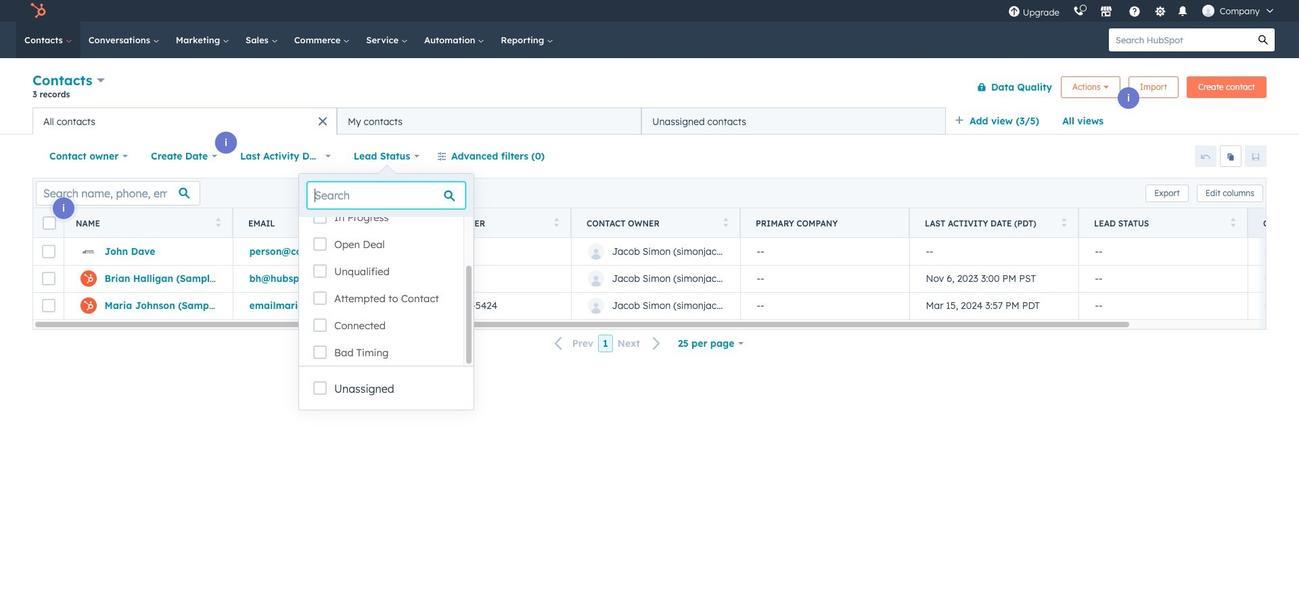 Task type: describe. For each thing, give the bounding box(es) containing it.
1 press to sort. element from the left
[[216, 218, 221, 229]]

press to sort. image for third press to sort. element from right
[[723, 218, 728, 227]]

2 press to sort. element from the left
[[385, 218, 390, 229]]

Search HubSpot search field
[[1110, 28, 1253, 51]]

press to sort. image for first press to sort. element from right
[[1231, 218, 1236, 227]]

jacob simon image
[[1203, 5, 1215, 17]]

marketplaces image
[[1101, 6, 1113, 18]]

3 press to sort. element from the left
[[554, 218, 559, 229]]

press to sort. image for 3rd press to sort. element
[[554, 218, 559, 227]]

4 press to sort. element from the left
[[723, 218, 728, 229]]



Task type: vqa. For each thing, say whether or not it's contained in the screenshot.
banner
yes



Task type: locate. For each thing, give the bounding box(es) containing it.
1 press to sort. image from the left
[[385, 218, 390, 227]]

press to sort. image for sixth press to sort. element from right
[[216, 218, 221, 227]]

menu
[[1002, 0, 1284, 22]]

press to sort. element
[[216, 218, 221, 229], [385, 218, 390, 229], [554, 218, 559, 229], [723, 218, 728, 229], [1062, 218, 1067, 229], [1231, 218, 1236, 229]]

banner
[[32, 69, 1267, 108]]

press to sort. image for fifth press to sort. element
[[1062, 218, 1067, 227]]

1 horizontal spatial press to sort. image
[[1062, 218, 1067, 227]]

pagination navigation
[[547, 335, 670, 353]]

Search name, phone, email addresses, or company search field
[[36, 181, 200, 205]]

1 horizontal spatial press to sort. image
[[554, 218, 559, 227]]

2 press to sort. image from the left
[[1062, 218, 1067, 227]]

2 horizontal spatial press to sort. image
[[1231, 218, 1236, 227]]

1 press to sort. image from the left
[[216, 218, 221, 227]]

list box
[[299, 204, 474, 366]]

press to sort. image
[[216, 218, 221, 227], [554, 218, 559, 227], [723, 218, 728, 227]]

0 horizontal spatial press to sort. image
[[385, 218, 390, 227]]

2 horizontal spatial press to sort. image
[[723, 218, 728, 227]]

column header
[[741, 209, 911, 238]]

Search search field
[[307, 182, 466, 209]]

0 horizontal spatial press to sort. image
[[216, 218, 221, 227]]

6 press to sort. element from the left
[[1231, 218, 1236, 229]]

2 press to sort. image from the left
[[554, 218, 559, 227]]

3 press to sort. image from the left
[[723, 218, 728, 227]]

5 press to sort. element from the left
[[1062, 218, 1067, 229]]

3 press to sort. image from the left
[[1231, 218, 1236, 227]]

press to sort. image
[[385, 218, 390, 227], [1062, 218, 1067, 227], [1231, 218, 1236, 227]]

press to sort. image for second press to sort. element from left
[[385, 218, 390, 227]]



